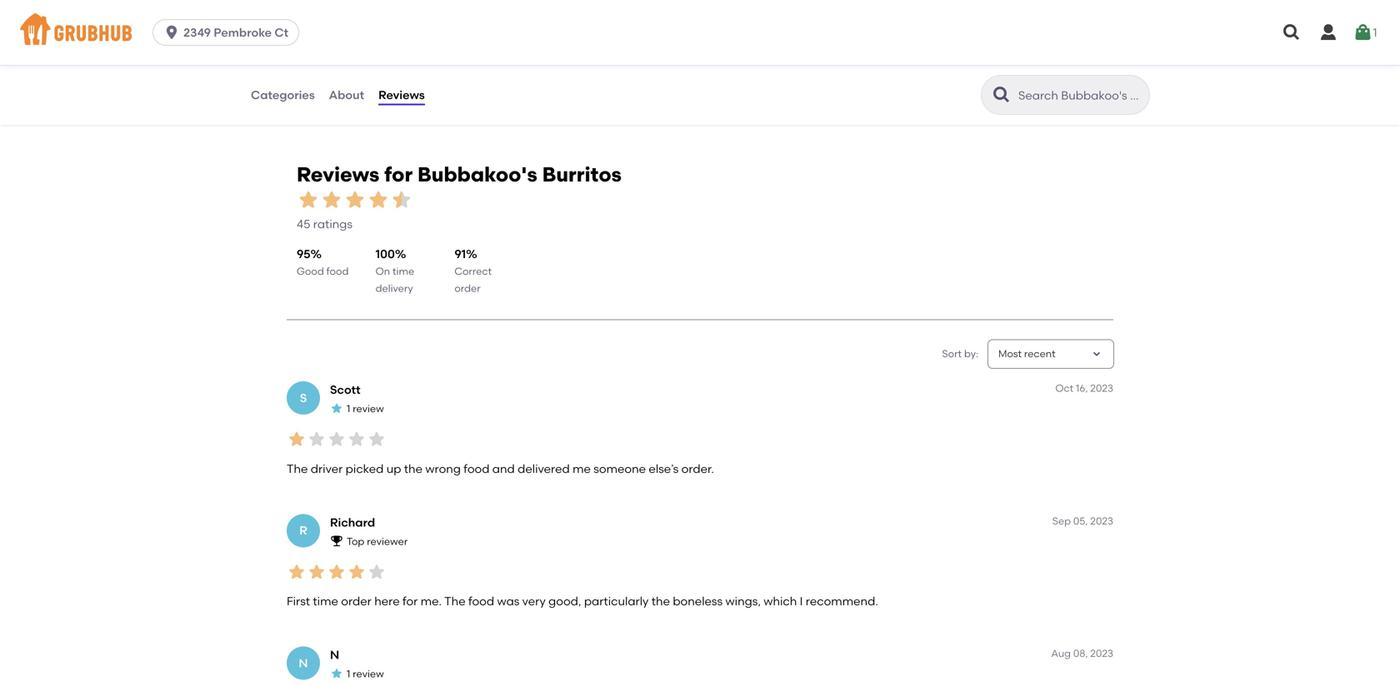 Task type: describe. For each thing, give the bounding box(es) containing it.
sort
[[942, 348, 962, 360]]

1 svg image from the left
[[1319, 23, 1339, 43]]

main navigation navigation
[[0, 0, 1400, 65]]

min for 45–60
[[604, 57, 622, 69]]

0 vertical spatial the
[[404, 462, 423, 476]]

0 vertical spatial the
[[287, 462, 308, 476]]

order for time
[[341, 595, 372, 609]]

richard
[[330, 516, 375, 530]]

40–55
[[274, 57, 304, 69]]

0 vertical spatial for
[[384, 163, 413, 187]]

sep 05, 2023
[[1053, 515, 1114, 527]]

1 inside button
[[1373, 25, 1377, 39]]

taco bell link
[[274, 13, 530, 32]]

2023 for the driver picked up the wrong food and delivered me someone else's order.
[[1090, 383, 1114, 395]]

someone
[[594, 462, 646, 476]]

100
[[376, 247, 395, 261]]

1 for scott
[[347, 403, 350, 415]]

oct 16, 2023
[[1056, 383, 1114, 395]]

first time order here for me.   the food was very good, particularly the boneless wings, which i recommend.
[[287, 595, 878, 609]]

me
[[573, 462, 591, 476]]

subscription pass image
[[274, 36, 291, 49]]

caret down icon image
[[1090, 348, 1104, 361]]

1 horizontal spatial n
[[330, 648, 339, 663]]

about button
[[328, 65, 365, 125]]

correct
[[455, 266, 492, 278]]

boneless
[[673, 595, 723, 609]]

95
[[297, 247, 311, 261]]

delivery for 40–55
[[301, 72, 339, 84]]

91
[[455, 247, 466, 261]]

2 vertical spatial food
[[468, 595, 494, 609]]

delivery for 100
[[376, 282, 413, 295]]

order.
[[682, 462, 714, 476]]

delivered
[[518, 462, 570, 476]]

oct
[[1056, 383, 1074, 395]]

delivery for 20–35
[[895, 72, 932, 84]]

top reviewer
[[347, 536, 408, 548]]

trophy icon image
[[330, 535, 343, 548]]

on
[[376, 266, 390, 278]]

by:
[[964, 348, 979, 360]]

which
[[764, 595, 797, 609]]

1 for n
[[347, 669, 350, 681]]

categories
[[251, 88, 315, 102]]

16,
[[1076, 383, 1088, 395]]

$1.49
[[870, 72, 892, 84]]

1 vertical spatial the
[[444, 595, 466, 609]]

picked
[[346, 462, 384, 476]]

me.
[[421, 595, 442, 609]]

scott
[[330, 383, 361, 397]]

wings,
[[726, 595, 761, 609]]

good,
[[549, 595, 581, 609]]

delivery for 45–60
[[599, 72, 637, 84]]

most recent
[[999, 348, 1056, 360]]

08,
[[1073, 648, 1088, 660]]

aug 08, 2023
[[1051, 648, 1114, 660]]

ratings for 45 ratings
[[313, 217, 353, 231]]

Sort by: field
[[999, 347, 1056, 362]]

45–60 min $6.99 delivery
[[572, 57, 637, 84]]

order for correct
[[455, 282, 481, 295]]

96
[[1070, 75, 1084, 89]]

good
[[297, 266, 324, 278]]

1 vertical spatial the
[[652, 595, 670, 609]]

first
[[287, 595, 310, 609]]

r
[[299, 524, 307, 538]]

svg image inside the 1 button
[[1353, 23, 1373, 43]]

search icon image
[[992, 85, 1012, 105]]

svg image inside 2349 pembroke ct button
[[163, 24, 180, 41]]

review for n
[[353, 669, 384, 681]]

very
[[522, 595, 546, 609]]



Task type: locate. For each thing, give the bounding box(es) containing it.
2023 right '08,' at the bottom of page
[[1090, 648, 1114, 660]]

0 vertical spatial review
[[353, 403, 384, 415]]

0 horizontal spatial svg image
[[1319, 23, 1339, 43]]

reviews right about
[[378, 88, 425, 102]]

0 horizontal spatial time
[[313, 595, 338, 609]]

food
[[326, 266, 349, 278], [464, 462, 490, 476], [468, 595, 494, 609]]

min
[[306, 57, 324, 69], [604, 57, 622, 69], [901, 57, 920, 69]]

time right the on
[[393, 266, 414, 278]]

0 vertical spatial reviews
[[378, 88, 425, 102]]

1 vertical spatial 1
[[347, 403, 350, 415]]

2 review from the top
[[353, 669, 384, 681]]

food right good
[[326, 266, 349, 278]]

$6.99 for 45–60 min $6.99 delivery
[[572, 72, 597, 84]]

2 1 review from the top
[[347, 669, 384, 681]]

45 ratings
[[297, 217, 353, 231]]

reviews button
[[378, 65, 426, 125]]

driver
[[311, 462, 343, 476]]

2349
[[183, 25, 211, 40]]

here
[[374, 595, 400, 609]]

1 $6.99 from the left
[[274, 72, 299, 84]]

1 vertical spatial for
[[403, 595, 418, 609]]

0 horizontal spatial min
[[306, 57, 324, 69]]

0 vertical spatial 1
[[1373, 25, 1377, 39]]

2023 for first time order here for me.   the food was very good, particularly the boneless wings, which i recommend.
[[1090, 515, 1114, 527]]

min for 20–35
[[901, 57, 920, 69]]

taco
[[274, 14, 306, 30]]

the right the up
[[404, 462, 423, 476]]

1 horizontal spatial min
[[604, 57, 622, 69]]

delivery down 45–60
[[599, 72, 637, 84]]

100 on time delivery
[[376, 247, 414, 295]]

review down here
[[353, 669, 384, 681]]

20–35
[[870, 57, 899, 69]]

0 vertical spatial time
[[393, 266, 414, 278]]

min right 45–60
[[604, 57, 622, 69]]

delivery inside 45–60 min $6.99 delivery
[[599, 72, 637, 84]]

1 review down here
[[347, 669, 384, 681]]

3 2023 from the top
[[1090, 648, 1114, 660]]

0 vertical spatial 2023
[[1090, 383, 1114, 395]]

food left and
[[464, 462, 490, 476]]

0 horizontal spatial ratings
[[313, 217, 353, 231]]

bowls
[[298, 36, 325, 48]]

most
[[999, 348, 1022, 360]]

svg image left 2349
[[163, 24, 180, 41]]

reviews inside button
[[378, 88, 425, 102]]

1 vertical spatial 2023
[[1090, 515, 1114, 527]]

for left me.
[[403, 595, 418, 609]]

n
[[330, 648, 339, 663], [299, 657, 308, 671]]

wrong
[[425, 462, 461, 476]]

2 min from the left
[[604, 57, 622, 69]]

min right 20–35
[[901, 57, 920, 69]]

$6.99 inside 45–60 min $6.99 delivery
[[572, 72, 597, 84]]

delivery up about
[[301, 72, 339, 84]]

min inside 20–35 min $1.49 delivery
[[901, 57, 920, 69]]

aug
[[1051, 648, 1071, 660]]

star icon image
[[464, 56, 477, 70], [477, 56, 490, 70], [490, 56, 504, 70], [504, 56, 517, 70], [517, 56, 530, 70], [517, 56, 530, 70], [762, 56, 775, 70], [775, 56, 788, 70], [788, 56, 802, 70], [802, 56, 815, 70], [815, 56, 828, 70], [815, 56, 828, 70], [1059, 56, 1073, 70], [1073, 56, 1086, 70], [1086, 56, 1099, 70], [1099, 56, 1113, 70], [1113, 56, 1126, 70], [1113, 56, 1126, 70], [297, 188, 320, 212], [320, 188, 343, 212], [343, 188, 367, 212], [367, 188, 390, 212], [390, 188, 413, 212], [390, 188, 413, 212], [330, 402, 343, 415], [287, 430, 307, 450], [307, 430, 327, 450], [327, 430, 347, 450], [347, 430, 367, 450], [367, 430, 387, 450], [287, 563, 307, 583], [307, 563, 327, 583], [327, 563, 347, 583], [347, 563, 367, 583], [367, 563, 387, 583], [330, 667, 343, 681]]

1 horizontal spatial ratings
[[1087, 75, 1126, 89]]

particularly
[[584, 595, 649, 609]]

2 svg image from the left
[[1353, 23, 1373, 43]]

i
[[800, 595, 803, 609]]

review
[[353, 403, 384, 415], [353, 669, 384, 681]]

2349 pembroke ct
[[183, 25, 288, 40]]

2023
[[1090, 383, 1114, 395], [1090, 515, 1114, 527], [1090, 648, 1114, 660]]

1 2023 from the top
[[1090, 383, 1114, 395]]

1 review for scott
[[347, 403, 384, 415]]

ratings right 45
[[313, 217, 353, 231]]

time inside 100 on time delivery
[[393, 266, 414, 278]]

45
[[297, 217, 310, 231]]

0 horizontal spatial the
[[287, 462, 308, 476]]

1 min from the left
[[306, 57, 324, 69]]

1 horizontal spatial svg image
[[1282, 23, 1302, 43]]

40–55 min $6.99 delivery
[[274, 57, 339, 84]]

time
[[393, 266, 414, 278], [313, 595, 338, 609]]

1 vertical spatial order
[[341, 595, 372, 609]]

sort by:
[[942, 348, 979, 360]]

reviewer
[[367, 536, 408, 548]]

for
[[384, 163, 413, 187], [403, 595, 418, 609]]

svg image
[[1319, 23, 1339, 43], [1353, 23, 1373, 43]]

the
[[404, 462, 423, 476], [652, 595, 670, 609]]

the right me.
[[444, 595, 466, 609]]

reviews for reviews for bubbakoo's burritos
[[297, 163, 379, 187]]

0 vertical spatial order
[[455, 282, 481, 295]]

2 vertical spatial 1
[[347, 669, 350, 681]]

3 min from the left
[[901, 57, 920, 69]]

review for scott
[[353, 403, 384, 415]]

05,
[[1073, 515, 1088, 527]]

bell
[[310, 14, 334, 30]]

about
[[329, 88, 364, 102]]

burritos
[[542, 163, 622, 187]]

reviews
[[378, 88, 425, 102], [297, 163, 379, 187]]

1 1 review from the top
[[347, 403, 384, 415]]

else's
[[649, 462, 679, 476]]

food left was at left
[[468, 595, 494, 609]]

taco bell
[[274, 14, 334, 30]]

$6.99 down 45–60
[[572, 72, 597, 84]]

the driver picked up the wrong food and delivered me someone else's order.
[[287, 462, 714, 476]]

the
[[287, 462, 308, 476], [444, 595, 466, 609]]

1 vertical spatial ratings
[[313, 217, 353, 231]]

1 horizontal spatial order
[[455, 282, 481, 295]]

ct
[[275, 25, 288, 40]]

reviews up 45 ratings
[[297, 163, 379, 187]]

0 horizontal spatial $6.99
[[274, 72, 299, 84]]

2 horizontal spatial min
[[901, 57, 920, 69]]

food inside the 95 good food
[[326, 266, 349, 278]]

min for 40–55
[[306, 57, 324, 69]]

1 button
[[1353, 18, 1377, 48]]

order
[[455, 282, 481, 295], [341, 595, 372, 609]]

2349 pembroke ct button
[[153, 19, 306, 46]]

for left bubbakoo's
[[384, 163, 413, 187]]

1 review
[[347, 403, 384, 415], [347, 669, 384, 681]]

pembroke
[[214, 25, 272, 40]]

1 vertical spatial review
[[353, 669, 384, 681]]

1 vertical spatial food
[[464, 462, 490, 476]]

delivery
[[301, 72, 339, 84], [599, 72, 637, 84], [895, 72, 932, 84], [376, 282, 413, 295]]

order inside the 91 correct order
[[455, 282, 481, 295]]

$6.99 for 40–55 min $6.99 delivery
[[274, 72, 299, 84]]

20–35 min $1.49 delivery
[[870, 57, 932, 84]]

0 horizontal spatial n
[[299, 657, 308, 671]]

the left driver
[[287, 462, 308, 476]]

review down 'scott'
[[353, 403, 384, 415]]

0 horizontal spatial order
[[341, 595, 372, 609]]

order down correct
[[455, 282, 481, 295]]

delivery right $1.49
[[895, 72, 932, 84]]

0 horizontal spatial svg image
[[163, 24, 180, 41]]

was
[[497, 595, 520, 609]]

1
[[1373, 25, 1377, 39], [347, 403, 350, 415], [347, 669, 350, 681]]

order left here
[[341, 595, 372, 609]]

min inside 40–55 min $6.99 delivery
[[306, 57, 324, 69]]

1 review from the top
[[353, 403, 384, 415]]

0 vertical spatial 1 review
[[347, 403, 384, 415]]

1 horizontal spatial the
[[652, 595, 670, 609]]

1 horizontal spatial the
[[444, 595, 466, 609]]

bubbakoo's
[[418, 163, 537, 187]]

min down the bowls
[[306, 57, 324, 69]]

2 vertical spatial 2023
[[1090, 648, 1114, 660]]

1 review for n
[[347, 669, 384, 681]]

reviews for bubbakoo's burritos
[[297, 163, 622, 187]]

s
[[300, 391, 307, 405]]

95 good food
[[297, 247, 349, 278]]

ratings right '96'
[[1087, 75, 1126, 89]]

and
[[492, 462, 515, 476]]

$6.99 inside 40–55 min $6.99 delivery
[[274, 72, 299, 84]]

sep
[[1053, 515, 1071, 527]]

svg image
[[1282, 23, 1302, 43], [163, 24, 180, 41]]

time right first
[[313, 595, 338, 609]]

ratings for 96 ratings
[[1087, 75, 1126, 89]]

1 vertical spatial time
[[313, 595, 338, 609]]

svg image left the 1 button
[[1282, 23, 1302, 43]]

Search Bubbakoo's Burritos search field
[[1017, 88, 1144, 103]]

0 horizontal spatial the
[[404, 462, 423, 476]]

$6.99
[[274, 72, 299, 84], [572, 72, 597, 84]]

up
[[387, 462, 401, 476]]

2023 right 05,
[[1090, 515, 1114, 527]]

delivery inside 40–55 min $6.99 delivery
[[301, 72, 339, 84]]

1 horizontal spatial $6.99
[[572, 72, 597, 84]]

min inside 45–60 min $6.99 delivery
[[604, 57, 622, 69]]

recommend.
[[806, 595, 878, 609]]

delivery inside 100 on time delivery
[[376, 282, 413, 295]]

1 vertical spatial 1 review
[[347, 669, 384, 681]]

1 horizontal spatial svg image
[[1353, 23, 1373, 43]]

2 $6.99 from the left
[[572, 72, 597, 84]]

categories button
[[250, 65, 316, 125]]

0 vertical spatial ratings
[[1087, 75, 1126, 89]]

1 horizontal spatial time
[[393, 266, 414, 278]]

45–60
[[572, 57, 601, 69]]

0 vertical spatial food
[[326, 266, 349, 278]]

2 2023 from the top
[[1090, 515, 1114, 527]]

reviews for reviews
[[378, 88, 425, 102]]

$6.99 down 40–55
[[274, 72, 299, 84]]

2023 right 16,
[[1090, 383, 1114, 395]]

delivery inside 20–35 min $1.49 delivery
[[895, 72, 932, 84]]

96 ratings
[[1070, 75, 1126, 89]]

1 review down 'scott'
[[347, 403, 384, 415]]

the left boneless
[[652, 595, 670, 609]]

91 correct order
[[455, 247, 492, 295]]

top
[[347, 536, 365, 548]]

recent
[[1024, 348, 1056, 360]]

ratings
[[1087, 75, 1126, 89], [313, 217, 353, 231]]

1 vertical spatial reviews
[[297, 163, 379, 187]]

delivery down the on
[[376, 282, 413, 295]]



Task type: vqa. For each thing, say whether or not it's contained in the screenshot.
second review from the top
yes



